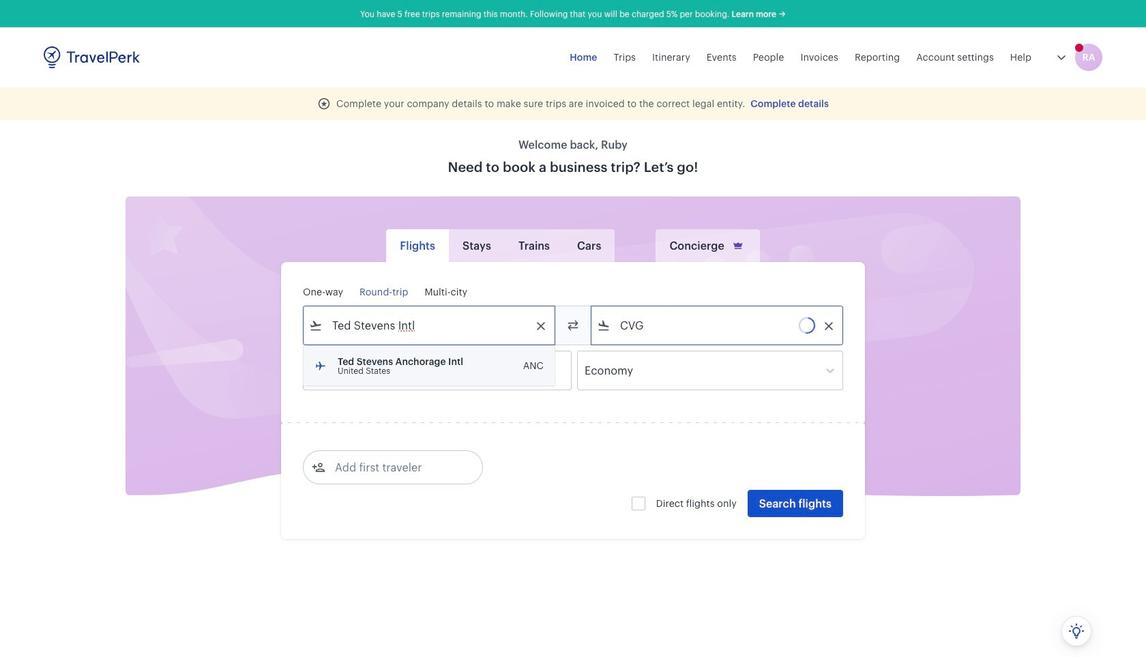 Task type: describe. For each thing, give the bounding box(es) containing it.
From search field
[[323, 315, 537, 336]]

Return text field
[[404, 351, 475, 390]]



Task type: locate. For each thing, give the bounding box(es) containing it.
To search field
[[611, 315, 825, 336]]

Depart text field
[[323, 351, 394, 390]]

Add first traveler search field
[[326, 457, 468, 478]]



Task type: vqa. For each thing, say whether or not it's contained in the screenshot.
Add first traveler 'search box'
yes



